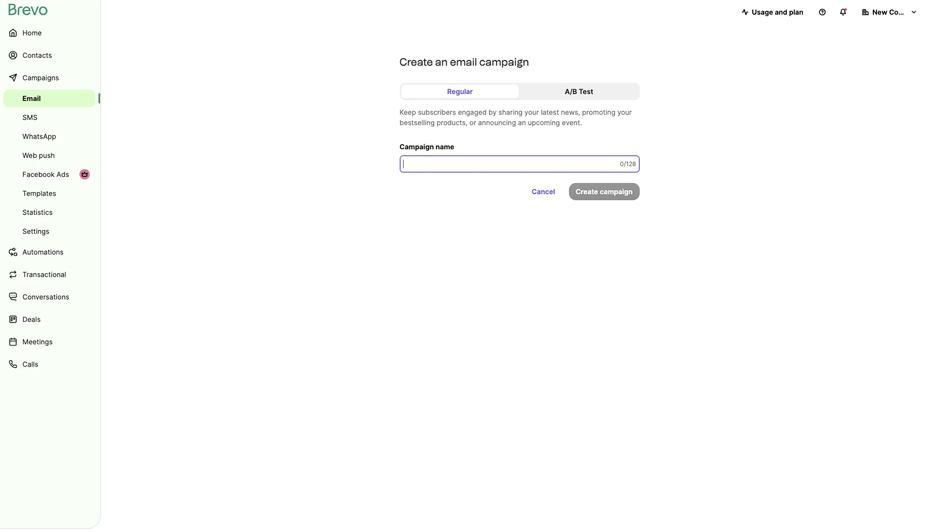 Task type: vqa. For each thing, say whether or not it's contained in the screenshot.
"Statistics" link
yes



Task type: describe. For each thing, give the bounding box(es) containing it.
ads
[[57, 170, 69, 179]]

contacts
[[22, 51, 52, 60]]

whatsapp link
[[3, 128, 95, 145]]

or
[[470, 118, 477, 127]]

contacts link
[[3, 45, 95, 66]]

facebook
[[22, 170, 55, 179]]

0
[[621, 160, 624, 168]]

test
[[579, 87, 594, 96]]

event.
[[562, 118, 583, 127]]

home link
[[3, 22, 95, 43]]

keep subscribers engaged by sharing your latest news, promoting your bestselling products, or announcing an upcoming event.
[[400, 108, 632, 127]]

templates link
[[3, 185, 95, 202]]

usage and plan button
[[735, 3, 811, 21]]

meetings link
[[3, 332, 95, 353]]

left___rvooi image
[[81, 171, 88, 178]]

usage and plan
[[753, 8, 804, 16]]

settings
[[22, 227, 49, 236]]

settings link
[[3, 223, 95, 240]]

plan
[[790, 8, 804, 16]]

calls
[[22, 360, 38, 369]]

deals link
[[3, 309, 95, 330]]

deals
[[22, 315, 41, 324]]

and
[[776, 8, 788, 16]]

facebook ads
[[22, 170, 69, 179]]

sharing
[[499, 108, 523, 117]]

email
[[450, 56, 477, 68]]

campaign
[[400, 143, 434, 151]]

new company
[[873, 8, 922, 16]]

automations
[[22, 248, 64, 257]]

regular button
[[402, 85, 519, 99]]

web
[[22, 151, 37, 160]]

conversations
[[22, 293, 69, 302]]

campaign inside button
[[600, 188, 633, 196]]

whatsapp
[[22, 132, 56, 141]]

campaigns
[[22, 73, 59, 82]]

new company button
[[856, 3, 925, 21]]

cancel button
[[525, 183, 562, 200]]

meetings
[[22, 338, 53, 347]]

0 / 128
[[621, 160, 637, 168]]

campaigns link
[[3, 67, 95, 88]]

a/b test
[[565, 87, 594, 96]]

push
[[39, 151, 55, 160]]

new
[[873, 8, 888, 16]]



Task type: locate. For each thing, give the bounding box(es) containing it.
campaign down 0
[[600, 188, 633, 196]]

regular
[[448, 87, 473, 96]]

promoting
[[583, 108, 616, 117]]

announcing
[[479, 118, 517, 127]]

create for create an email campaign
[[400, 56, 433, 68]]

subscribers
[[418, 108, 456, 117]]

your right promoting
[[618, 108, 632, 117]]

conversations link
[[3, 287, 95, 308]]

usage
[[753, 8, 774, 16]]

1 vertical spatial create
[[576, 188, 599, 196]]

sms
[[22, 113, 37, 122]]

0 vertical spatial an
[[436, 56, 448, 68]]

an
[[436, 56, 448, 68], [518, 118, 526, 127]]

templates
[[22, 189, 56, 198]]

facebook ads link
[[3, 166, 95, 183]]

create campaign button
[[569, 183, 640, 200]]

web push link
[[3, 147, 95, 164]]

0 vertical spatial campaign
[[480, 56, 530, 68]]

1 your from the left
[[525, 108, 539, 117]]

your up upcoming
[[525, 108, 539, 117]]

latest
[[541, 108, 560, 117]]

cancel
[[532, 188, 556, 196]]

1 vertical spatial campaign
[[600, 188, 633, 196]]

Campaign name text field
[[400, 156, 640, 173]]

your
[[525, 108, 539, 117], [618, 108, 632, 117]]

create campaign
[[576, 188, 633, 196]]

statistics link
[[3, 204, 95, 221]]

0 horizontal spatial campaign
[[480, 56, 530, 68]]

campaign
[[480, 56, 530, 68], [600, 188, 633, 196]]

email
[[22, 94, 41, 103]]

calls link
[[3, 354, 95, 375]]

/
[[624, 160, 627, 168]]

create
[[400, 56, 433, 68], [576, 188, 599, 196]]

1 horizontal spatial your
[[618, 108, 632, 117]]

home
[[22, 29, 42, 37]]

campaign name
[[400, 143, 455, 151]]

by
[[489, 108, 497, 117]]

email link
[[3, 90, 95, 107]]

1 vertical spatial an
[[518, 118, 526, 127]]

transactional
[[22, 271, 66, 279]]

sms link
[[3, 109, 95, 126]]

statistics
[[22, 208, 53, 217]]

an inside the keep subscribers engaged by sharing your latest news, promoting your bestselling products, or announcing an upcoming event.
[[518, 118, 526, 127]]

an left email
[[436, 56, 448, 68]]

an down sharing
[[518, 118, 526, 127]]

0 horizontal spatial create
[[400, 56, 433, 68]]

1 horizontal spatial campaign
[[600, 188, 633, 196]]

products,
[[437, 118, 468, 127]]

create an email campaign
[[400, 56, 530, 68]]

campaign right email
[[480, 56, 530, 68]]

create inside button
[[576, 188, 599, 196]]

news,
[[562, 108, 581, 117]]

0 horizontal spatial an
[[436, 56, 448, 68]]

company
[[890, 8, 922, 16]]

0 horizontal spatial your
[[525, 108, 539, 117]]

keep
[[400, 108, 416, 117]]

automations link
[[3, 242, 95, 263]]

1 horizontal spatial create
[[576, 188, 599, 196]]

0 vertical spatial create
[[400, 56, 433, 68]]

transactional link
[[3, 264, 95, 285]]

bestselling
[[400, 118, 435, 127]]

name
[[436, 143, 455, 151]]

1 horizontal spatial an
[[518, 118, 526, 127]]

a/b
[[565, 87, 578, 96]]

upcoming
[[528, 118, 561, 127]]

create for create campaign
[[576, 188, 599, 196]]

a/b test button
[[521, 85, 638, 99]]

2 your from the left
[[618, 108, 632, 117]]

engaged
[[458, 108, 487, 117]]

128
[[627, 160, 637, 168]]

web push
[[22, 151, 55, 160]]



